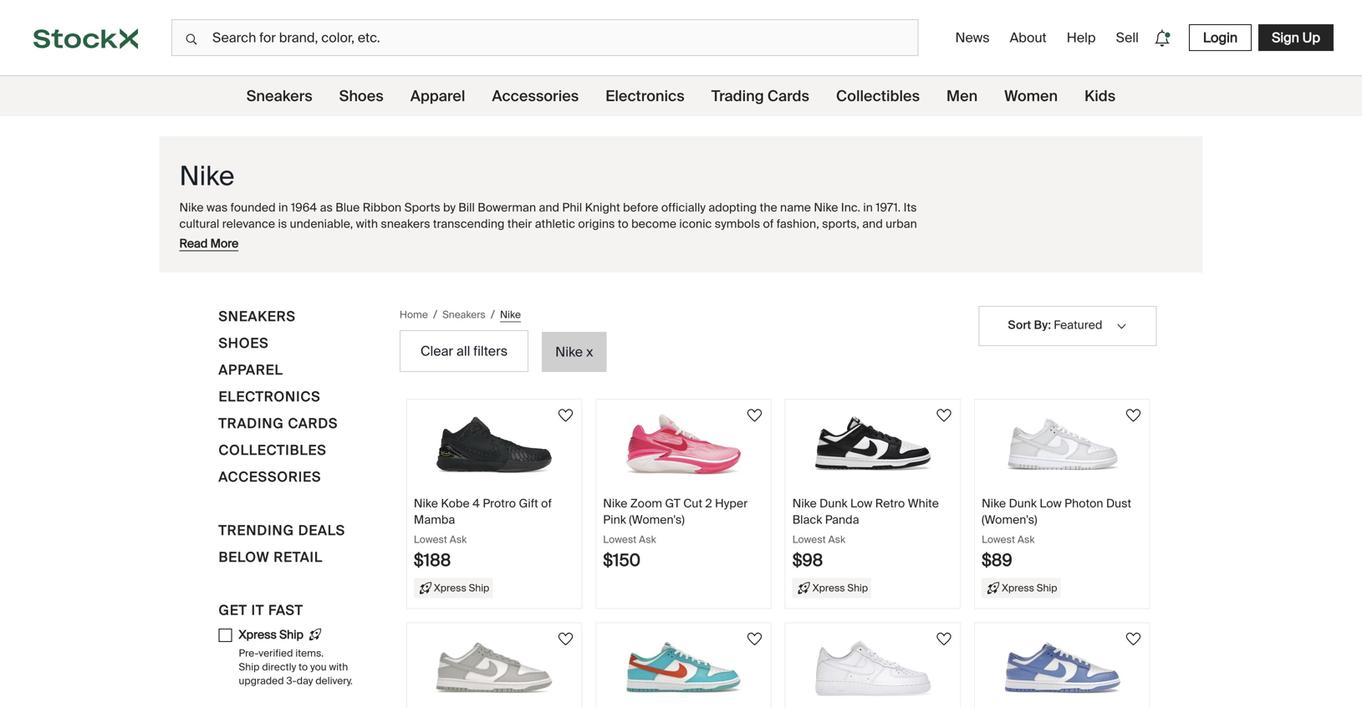 Task type: locate. For each thing, give the bounding box(es) containing it.
apparel
[[410, 87, 465, 106], [219, 361, 283, 379]]

follow image right nike dunk low polar blue image
[[1123, 629, 1143, 649]]

apparel inside product category switcher element
[[410, 87, 465, 106]]

nike inside nike dunk low photon dust (women's) lowest ask $89
[[982, 496, 1006, 511]]

low
[[850, 496, 872, 511], [1040, 496, 1062, 511]]

nike up cultural
[[179, 200, 204, 215]]

filters
[[473, 342, 508, 360]]

adopting
[[709, 200, 757, 215]]

1 vertical spatial collectibles
[[219, 442, 327, 459]]

trading cards button
[[219, 413, 338, 440]]

nike for nike x
[[555, 343, 583, 361]]

of right gift
[[541, 496, 552, 511]]

3 ask from the left
[[828, 533, 845, 546]]

the down undeniable,
[[309, 232, 327, 248]]

follow image right nike dunk low retro white black panda image
[[934, 406, 954, 426]]

dunk inside nike dunk low photon dust (women's) lowest ask $89
[[1009, 496, 1037, 511]]

2 dunk from the left
[[1009, 496, 1037, 511]]

0 vertical spatial sneakers
[[246, 87, 312, 106]]

nike up was
[[179, 159, 235, 194]]

low inside nike dunk low retro white black panda lowest ask $98
[[850, 496, 872, 511]]

3 lowest from the left
[[792, 533, 826, 546]]

the left 'name'
[[760, 200, 777, 215]]

low for ask
[[850, 496, 872, 511]]

nike up "pink"
[[603, 496, 627, 511]]

1 horizontal spatial air
[[782, 232, 797, 248]]

max
[[414, 232, 437, 248]]

kids link
[[1085, 76, 1116, 116]]

0 horizontal spatial /
[[433, 307, 437, 322]]

of inside nike kobe 4 protro gift of mamba lowest ask $188
[[541, 496, 552, 511]]

$98
[[792, 550, 823, 571]]

xpress ship down $188
[[434, 581, 489, 594]]

1 horizontal spatial sneakers
[[442, 308, 486, 321]]

sports
[[404, 200, 440, 215]]

and down their
[[505, 232, 526, 248]]

clear all filters button
[[400, 330, 529, 372]]

2 (women's) from the left
[[982, 512, 1037, 527]]

ship up 'verified'
[[279, 627, 304, 643]]

read more
[[179, 236, 238, 251]]

follow image
[[745, 406, 765, 426], [555, 629, 576, 649], [934, 629, 954, 649], [1123, 629, 1143, 649]]

ask inside nike dunk low photon dust (women's) lowest ask $89
[[1018, 533, 1035, 546]]

in right inc.
[[863, 200, 873, 215]]

nike left x
[[555, 343, 583, 361]]

sneakers inside nike was founded in 1964 as blue ribbon sports by bill bowerman and phil knight before officially adopting the name nike inc. in 1971. its cultural relevance is undeniable, with sneakers transcending their athletic origins to become iconic symbols of fashion, sports, and urban culture. innovations like the waffle sole, air max cushioning, and the introduction of signature athlete lines (e.g., air jordan with michael jordan) revolutionized athletic footwear. the collaborations with musicians, artists, and designers have further solidified its position at the intersection of sport and style.
[[381, 216, 430, 231]]

culture.
[[179, 232, 220, 248]]

follow image down nike x
[[555, 406, 576, 426]]

accessories link
[[492, 76, 579, 116]]

stockx logo image
[[33, 28, 138, 49]]

dunk for $89
[[1009, 496, 1037, 511]]

ask inside nike zoom gt cut 2 hyper pink (women's) lowest ask $150
[[639, 533, 656, 546]]

dunk inside nike dunk low retro white black panda lowest ask $98
[[820, 496, 848, 511]]

dunk left the photon
[[1009, 496, 1037, 511]]

sneakers down sports
[[381, 216, 430, 231]]

shoes down sneakers button
[[219, 334, 269, 352]]

below retail
[[219, 549, 323, 566]]

with up delivery.
[[329, 661, 348, 674]]

ribbon
[[363, 200, 402, 215]]

read more button
[[179, 236, 238, 251]]

cards inside product category switcher element
[[767, 87, 809, 106]]

collaborations
[[420, 248, 498, 264]]

sort
[[1008, 317, 1031, 333]]

xpress down $188
[[434, 581, 466, 594]]

1 (women's) from the left
[[629, 512, 685, 527]]

xpress up pre-
[[239, 627, 277, 643]]

athletic up style.
[[302, 248, 343, 264]]

2 low from the left
[[1040, 496, 1062, 511]]

below retail button
[[219, 547, 323, 574]]

electronics link
[[606, 76, 685, 116]]

news
[[955, 29, 990, 46]]

nike up $89
[[982, 496, 1006, 511]]

0 horizontal spatial trading
[[219, 415, 284, 432]]

trading cards
[[711, 87, 809, 106], [219, 415, 338, 432]]

sneakers
[[246, 87, 312, 106], [219, 308, 296, 325]]

1 low from the left
[[850, 496, 872, 511]]

sneakers up shoes button
[[219, 308, 296, 325]]

urban
[[886, 216, 917, 231]]

air up the
[[396, 232, 411, 248]]

apparel down shoes button
[[219, 361, 283, 379]]

black
[[792, 512, 822, 527]]

musicians,
[[525, 248, 583, 264]]

revolutionized
[[223, 248, 299, 264]]

lowest down "pink"
[[603, 533, 637, 546]]

2 ask from the left
[[639, 533, 656, 546]]

with inside pre-verified items. ship directly to you with upgraded 3-day delivery.
[[329, 661, 348, 674]]

symbols
[[715, 216, 760, 231]]

nike up black
[[792, 496, 817, 511]]

athletic down phil on the top left of page
[[535, 216, 575, 231]]

air down fashion,
[[782, 232, 797, 248]]

:
[[1048, 317, 1051, 333]]

fast
[[268, 602, 303, 619]]

xpress
[[434, 581, 466, 594], [813, 581, 845, 594], [1002, 581, 1034, 594], [239, 627, 277, 643]]

2 lowest from the left
[[603, 533, 637, 546]]

solidified
[[774, 248, 823, 264]]

2 in from the left
[[863, 200, 873, 215]]

news link
[[949, 22, 996, 53]]

0 horizontal spatial electronics
[[219, 388, 321, 406]]

4 ask from the left
[[1018, 533, 1035, 546]]

athlete
[[685, 232, 723, 248]]

1 horizontal spatial (women's)
[[982, 512, 1037, 527]]

nike up "filters" at the left
[[500, 308, 521, 321]]

4 lowest from the left
[[982, 533, 1015, 546]]

1 vertical spatial athletic
[[302, 248, 343, 264]]

nike for nike kobe 4 protro gift of mamba lowest ask $188
[[414, 496, 438, 511]]

accessories down search... search field
[[492, 87, 579, 106]]

0 vertical spatial to
[[618, 216, 629, 231]]

1 horizontal spatial apparel
[[410, 87, 465, 106]]

trading cards inside product category switcher element
[[711, 87, 809, 106]]

apparel right shoes link
[[410, 87, 465, 106]]

ship down pre-
[[239, 661, 260, 674]]

lowest up $89
[[982, 533, 1015, 546]]

low up panda
[[850, 496, 872, 511]]

ship down nike kobe 4 protro gift of mamba lowest ask $188
[[469, 581, 489, 594]]

follow image right nike dunk low photon dust (women's)
[[1123, 406, 1143, 426]]

sneakers button
[[219, 306, 296, 333]]

dunk up panda
[[820, 496, 848, 511]]

help
[[1067, 29, 1096, 46]]

upgraded
[[239, 674, 284, 687]]

xpress down $98
[[813, 581, 845, 594]]

their
[[507, 216, 532, 231]]

shoes link
[[339, 76, 384, 116]]

xpress down $89
[[1002, 581, 1034, 594]]

xpress ship down $89
[[1002, 581, 1057, 594]]

xpress ship down $98
[[813, 581, 868, 594]]

of up (e.g.,
[[763, 216, 774, 231]]

xpress ship up 'verified'
[[239, 627, 304, 643]]

clear all filters
[[421, 342, 508, 360]]

1 dunk from the left
[[820, 496, 848, 511]]

jordan)
[[179, 248, 220, 264]]

nike inside home / sneakers / nike
[[500, 308, 521, 321]]

0 horizontal spatial sneakers
[[381, 216, 430, 231]]

low for $89
[[1040, 496, 1062, 511]]

read
[[179, 236, 208, 251]]

0 horizontal spatial low
[[850, 496, 872, 511]]

sneakers
[[381, 216, 430, 231], [442, 308, 486, 321]]

the right at
[[902, 248, 919, 264]]

0 vertical spatial athletic
[[535, 216, 575, 231]]

bill
[[458, 200, 475, 215]]

dunk for ask
[[820, 496, 848, 511]]

1 horizontal spatial in
[[863, 200, 873, 215]]

(women's)
[[629, 512, 685, 527], [982, 512, 1037, 527]]

dunk
[[820, 496, 848, 511], [1009, 496, 1037, 511]]

(women's) inside nike zoom gt cut 2 hyper pink (women's) lowest ask $150
[[629, 512, 685, 527]]

and left style.
[[292, 264, 312, 280]]

0 horizontal spatial collectibles
[[219, 442, 327, 459]]

(women's) down zoom
[[629, 512, 685, 527]]

nike for nike dunk low retro white black panda lowest ask $98
[[792, 496, 817, 511]]

before
[[623, 200, 658, 215]]

follow image right nike dunk low grey fog image
[[555, 629, 576, 649]]

lowest inside nike dunk low photon dust (women's) lowest ask $89
[[982, 533, 1015, 546]]

sneakers link
[[442, 307, 486, 322]]

nike inside nike kobe 4 protro gift of mamba lowest ask $188
[[414, 496, 438, 511]]

0 horizontal spatial (women's)
[[629, 512, 685, 527]]

1 ask from the left
[[450, 533, 467, 546]]

by
[[1034, 317, 1048, 333]]

lowest down black
[[792, 533, 826, 546]]

hyper
[[715, 496, 748, 511]]

1 vertical spatial trading
[[219, 415, 284, 432]]

in up is
[[278, 200, 288, 215]]

to down before at the top left
[[618, 216, 629, 231]]

1 horizontal spatial electronics
[[606, 87, 685, 106]]

0 horizontal spatial to
[[299, 661, 308, 674]]

ship down nike dunk low photon dust (women's) lowest ask $89
[[1037, 581, 1057, 594]]

sign up
[[1272, 29, 1320, 46]]

1 air from the left
[[396, 232, 411, 248]]

nike dunk low photon dust (women's) image
[[1004, 413, 1121, 476]]

fashion,
[[777, 216, 819, 231]]

nike dunk low grey fog image
[[436, 637, 553, 699]]

1 horizontal spatial low
[[1040, 496, 1062, 511]]

0 vertical spatial apparel
[[410, 87, 465, 106]]

1 vertical spatial to
[[299, 661, 308, 674]]

0 horizontal spatial cards
[[288, 415, 338, 432]]

home link
[[400, 307, 428, 322]]

shoes left apparel link
[[339, 87, 384, 106]]

footwear.
[[345, 248, 395, 264]]

designers
[[649, 248, 703, 264]]

nike zoom gt cut 2 hyper pink (women's) lowest ask $150
[[603, 496, 748, 571]]

0 horizontal spatial accessories
[[219, 468, 321, 486]]

is
[[278, 216, 287, 231]]

/
[[433, 307, 437, 322], [491, 307, 495, 322]]

verified
[[259, 647, 293, 660]]

0 vertical spatial shoes
[[339, 87, 384, 106]]

accessories down collectibles button
[[219, 468, 321, 486]]

1 vertical spatial sneakers
[[442, 308, 486, 321]]

follow image right nike air force 1 low '07 white 'image' on the right bottom of page
[[934, 629, 954, 649]]

mamba
[[414, 512, 455, 527]]

sneakers left shoes link
[[246, 87, 312, 106]]

low inside nike dunk low photon dust (women's) lowest ask $89
[[1040, 496, 1062, 511]]

1 horizontal spatial to
[[618, 216, 629, 231]]

waffle
[[330, 232, 364, 248]]

1 vertical spatial trading cards
[[219, 415, 338, 432]]

xpress for $98
[[813, 581, 845, 594]]

sneakers up clear all filters "button"
[[442, 308, 486, 321]]

its
[[826, 248, 839, 264]]

trading
[[711, 87, 764, 106], [219, 415, 284, 432]]

the
[[397, 248, 418, 264]]

follow image right nike zoom gt cut 2 hyper pink (women's) image
[[745, 406, 765, 426]]

0 vertical spatial accessories
[[492, 87, 579, 106]]

0 vertical spatial trading
[[711, 87, 764, 106]]

have
[[706, 248, 732, 264]]

0 vertical spatial collectibles
[[836, 87, 920, 106]]

product category switcher element
[[0, 76, 1362, 116]]

0 horizontal spatial shoes
[[219, 334, 269, 352]]

sport
[[260, 264, 289, 280]]

1 horizontal spatial collectibles
[[836, 87, 920, 106]]

nike was founded in 1964 as blue ribbon sports by bill bowerman and phil knight before officially adopting the name nike inc. in 1971. its cultural relevance is undeniable, with sneakers transcending their athletic origins to become iconic symbols of fashion, sports, and urban culture. innovations like the waffle sole, air max cushioning, and the introduction of signature athlete lines (e.g., air jordan with michael jordan) revolutionized athletic footwear. the collaborations with musicians, artists, and designers have further solidified its position at the intersection of sport and style.
[[179, 200, 919, 280]]

Search... search field
[[171, 19, 918, 56]]

ship
[[469, 581, 489, 594], [847, 581, 868, 594], [1037, 581, 1057, 594], [279, 627, 304, 643], [239, 661, 260, 674]]

cultural
[[179, 216, 219, 231]]

ship down nike dunk low retro white black panda lowest ask $98
[[847, 581, 868, 594]]

1 horizontal spatial trading
[[711, 87, 764, 106]]

1 lowest from the left
[[414, 533, 447, 546]]

follow image for $89
[[1123, 406, 1143, 426]]

1 vertical spatial apparel
[[219, 361, 283, 379]]

/ right sneakers link
[[491, 307, 495, 322]]

sneakers inside product category switcher element
[[246, 87, 312, 106]]

collectibles button
[[219, 440, 327, 467]]

nike dunk low polar blue image
[[1004, 637, 1121, 699]]

trading inside button
[[219, 415, 284, 432]]

shoes button
[[219, 333, 269, 360]]

electronics
[[606, 87, 685, 106], [219, 388, 321, 406]]

ship inside pre-verified items. ship directly to you with upgraded 3-day delivery.
[[239, 661, 260, 674]]

(women's) up $89
[[982, 512, 1037, 527]]

cut
[[683, 496, 702, 511]]

lowest down mamba
[[414, 533, 447, 546]]

nike kobe 4 protro gift of mamba image
[[436, 413, 553, 476]]

1 horizontal spatial trading cards
[[711, 87, 809, 106]]

$188
[[414, 550, 451, 571]]

with down sports,
[[840, 232, 862, 248]]

position
[[842, 248, 886, 264]]

lowest
[[414, 533, 447, 546], [603, 533, 637, 546], [792, 533, 826, 546], [982, 533, 1015, 546]]

2 / from the left
[[491, 307, 495, 322]]

1 horizontal spatial accessories
[[492, 87, 579, 106]]

1 horizontal spatial dunk
[[1009, 496, 1037, 511]]

nike inside nike zoom gt cut 2 hyper pink (women's) lowest ask $150
[[603, 496, 627, 511]]

2 air from the left
[[782, 232, 797, 248]]

air
[[396, 232, 411, 248], [782, 232, 797, 248]]

0 vertical spatial electronics
[[606, 87, 685, 106]]

follow image for nike dunk low grey fog image
[[555, 629, 576, 649]]

nike up mamba
[[414, 496, 438, 511]]

1 horizontal spatial shoes
[[339, 87, 384, 106]]

0 horizontal spatial in
[[278, 200, 288, 215]]

1 vertical spatial accessories
[[219, 468, 321, 486]]

0 horizontal spatial air
[[396, 232, 411, 248]]

0 vertical spatial sneakers
[[381, 216, 430, 231]]

low left the photon
[[1040, 496, 1062, 511]]

follow image right nike dunk low miami dolphins 'image'
[[745, 629, 765, 649]]

0 vertical spatial cards
[[767, 87, 809, 106]]

nike inside nike dunk low retro white black panda lowest ask $98
[[792, 496, 817, 511]]

to up day
[[299, 661, 308, 674]]

1 horizontal spatial athletic
[[535, 216, 575, 231]]

get it fast
[[219, 602, 303, 619]]

1 vertical spatial cards
[[288, 415, 338, 432]]

1 horizontal spatial /
[[491, 307, 495, 322]]

with down their
[[500, 248, 523, 264]]

1 horizontal spatial cards
[[767, 87, 809, 106]]

1 in from the left
[[278, 200, 288, 215]]

0 vertical spatial trading cards
[[711, 87, 809, 106]]

sports,
[[822, 216, 860, 231]]

0 horizontal spatial dunk
[[820, 496, 848, 511]]

/ right home
[[433, 307, 437, 322]]

follow image
[[555, 406, 576, 426], [934, 406, 954, 426], [1123, 406, 1143, 426], [745, 629, 765, 649]]

dust
[[1106, 496, 1131, 511]]



Task type: vqa. For each thing, say whether or not it's contained in the screenshot.


Task type: describe. For each thing, give the bounding box(es) containing it.
and down signature
[[626, 248, 646, 264]]

ship for $89
[[1037, 581, 1057, 594]]

follow image for nike dunk low polar blue image
[[1123, 629, 1143, 649]]

kobe
[[441, 496, 470, 511]]

with up sole,
[[356, 216, 378, 231]]

like
[[288, 232, 306, 248]]

1964
[[291, 200, 317, 215]]

protro
[[483, 496, 516, 511]]

nike for nike was founded in 1964 as blue ribbon sports by bill bowerman and phil knight before officially adopting the name nike inc. in 1971. its cultural relevance is undeniable, with sneakers transcending their athletic origins to become iconic symbols of fashion, sports, and urban culture. innovations like the waffle sole, air max cushioning, and the introduction of signature athlete lines (e.g., air jordan with michael jordan) revolutionized athletic footwear. the collaborations with musicians, artists, and designers have further solidified its position at the intersection of sport and style.
[[179, 200, 204, 215]]

xpress for $188
[[434, 581, 466, 594]]

of up artists,
[[618, 232, 628, 248]]

to inside nike was founded in 1964 as blue ribbon sports by bill bowerman and phil knight before officially adopting the name nike inc. in 1971. its cultural relevance is undeniable, with sneakers transcending their athletic origins to become iconic symbols of fashion, sports, and urban culture. innovations like the waffle sole, air max cushioning, and the introduction of signature athlete lines (e.g., air jordan with michael jordan) revolutionized athletic footwear. the collaborations with musicians, artists, and designers have further solidified its position at the intersection of sport and style.
[[618, 216, 629, 231]]

notification unread icon image
[[1150, 26, 1174, 50]]

panda
[[825, 512, 859, 527]]

of down revolutionized
[[247, 264, 258, 280]]

trending
[[219, 522, 294, 539]]

collectibles inside product category switcher element
[[836, 87, 920, 106]]

lowest inside nike kobe 4 protro gift of mamba lowest ask $188
[[414, 533, 447, 546]]

ask inside nike kobe 4 protro gift of mamba lowest ask $188
[[450, 533, 467, 546]]

cards inside button
[[288, 415, 338, 432]]

blue
[[336, 200, 360, 215]]

signature
[[631, 232, 682, 248]]

nike dunk low retro white black panda image
[[814, 413, 931, 476]]

apparel link
[[410, 76, 465, 116]]

day
[[297, 674, 313, 687]]

about link
[[1003, 22, 1053, 53]]

follow image for nike air force 1 low '07 white 'image' on the right bottom of page
[[934, 629, 954, 649]]

and left phil on the top left of page
[[539, 200, 559, 215]]

$89
[[982, 550, 1012, 571]]

introduction
[[549, 232, 615, 248]]

michael
[[865, 232, 908, 248]]

4
[[473, 496, 480, 511]]

(e.g.,
[[754, 232, 779, 248]]

xpress ship for $89
[[1002, 581, 1057, 594]]

cushioning,
[[440, 232, 502, 248]]

lowest inside nike dunk low retro white black panda lowest ask $98
[[792, 533, 826, 546]]

apparel button
[[219, 360, 283, 386]]

xpress for $89
[[1002, 581, 1034, 594]]

gt
[[665, 496, 681, 511]]

phil
[[562, 200, 582, 215]]

collectibles link
[[836, 76, 920, 116]]

1 vertical spatial sneakers
[[219, 308, 296, 325]]

xpress ship for $98
[[813, 581, 868, 594]]

trading cards link
[[711, 76, 809, 116]]

lowest inside nike zoom gt cut 2 hyper pink (women's) lowest ask $150
[[603, 533, 637, 546]]

nike air force 1 low '07 white image
[[814, 637, 931, 699]]

home / sneakers / nike
[[400, 307, 521, 322]]

knight
[[585, 200, 620, 215]]

follow image for $98
[[934, 406, 954, 426]]

accessories inside product category switcher element
[[492, 87, 579, 106]]

founded
[[231, 200, 276, 215]]

gift
[[519, 496, 538, 511]]

sign up button
[[1259, 24, 1334, 51]]

help link
[[1060, 22, 1103, 53]]

items.
[[295, 647, 324, 660]]

intersection
[[179, 264, 244, 280]]

ship for $188
[[469, 581, 489, 594]]

nike zoom gt cut 2 hyper pink (women's) image
[[625, 413, 742, 476]]

lines
[[725, 232, 751, 248]]

nike for nike
[[179, 159, 235, 194]]

more
[[210, 236, 238, 251]]

by
[[443, 200, 456, 215]]

0 horizontal spatial athletic
[[302, 248, 343, 264]]

to inside pre-verified items. ship directly to you with upgraded 3-day delivery.
[[299, 661, 308, 674]]

0 horizontal spatial apparel
[[219, 361, 283, 379]]

transcending
[[433, 216, 505, 231]]

1971.
[[876, 200, 901, 215]]

nike kobe 4 protro gift of mamba lowest ask $188
[[414, 496, 552, 571]]

x
[[586, 343, 593, 361]]

(women's) inside nike dunk low photon dust (women's) lowest ask $89
[[982, 512, 1037, 527]]

nike dunk low miami dolphins image
[[625, 637, 742, 699]]

white
[[908, 496, 939, 511]]

photon
[[1065, 496, 1103, 511]]

below
[[219, 549, 270, 566]]

pre-
[[239, 647, 259, 660]]

shoes inside product category switcher element
[[339, 87, 384, 106]]

nike dunk low photon dust (women's) lowest ask $89
[[982, 496, 1131, 571]]

nike x
[[555, 343, 593, 361]]

trending deals
[[219, 522, 345, 539]]

deals
[[298, 522, 345, 539]]

ask inside nike dunk low retro white black panda lowest ask $98
[[828, 533, 845, 546]]

sneakers inside home / sneakers / nike
[[442, 308, 486, 321]]

get
[[219, 602, 247, 619]]

undeniable,
[[290, 216, 353, 231]]

electronics button
[[219, 386, 321, 413]]

nike for nike dunk low photon dust (women's) lowest ask $89
[[982, 496, 1006, 511]]

innovations
[[223, 232, 285, 248]]

all
[[456, 342, 470, 360]]

origins
[[578, 216, 615, 231]]

trading inside product category switcher element
[[711, 87, 764, 106]]

up
[[1302, 29, 1320, 46]]

nike up sports,
[[814, 200, 838, 215]]

1 / from the left
[[433, 307, 437, 322]]

men link
[[947, 76, 978, 116]]

pre-verified items. ship directly to you with upgraded 3-day delivery.
[[239, 647, 353, 687]]

1 vertical spatial electronics
[[219, 388, 321, 406]]

sign
[[1272, 29, 1299, 46]]

and up michael
[[862, 216, 883, 231]]

artists,
[[586, 248, 623, 264]]

nike for nike zoom gt cut 2 hyper pink (women's) lowest ask $150
[[603, 496, 627, 511]]

as
[[320, 200, 333, 215]]

1 vertical spatial shoes
[[219, 334, 269, 352]]

you
[[310, 661, 327, 674]]

it
[[251, 602, 264, 619]]

about
[[1010, 29, 1047, 46]]

delivery.
[[316, 674, 353, 687]]

xpress ship for $188
[[434, 581, 489, 594]]

$150
[[603, 550, 641, 571]]

sell link
[[1109, 22, 1145, 53]]

accessories button
[[219, 467, 321, 493]]

nike dunk low retro white black panda lowest ask $98
[[792, 496, 939, 571]]

women link
[[1004, 76, 1058, 116]]

follow image for $188
[[555, 406, 576, 426]]

2
[[705, 496, 712, 511]]

0 horizontal spatial trading cards
[[219, 415, 338, 432]]

was
[[207, 200, 228, 215]]

relevance
[[222, 216, 275, 231]]

style.
[[315, 264, 343, 280]]

the up the musicians,
[[529, 232, 546, 248]]

featured
[[1054, 317, 1102, 333]]

electronics inside product category switcher element
[[606, 87, 685, 106]]

sell
[[1116, 29, 1139, 46]]

ship for $98
[[847, 581, 868, 594]]

sole,
[[366, 232, 394, 248]]

name
[[780, 200, 811, 215]]

inc.
[[841, 200, 860, 215]]



